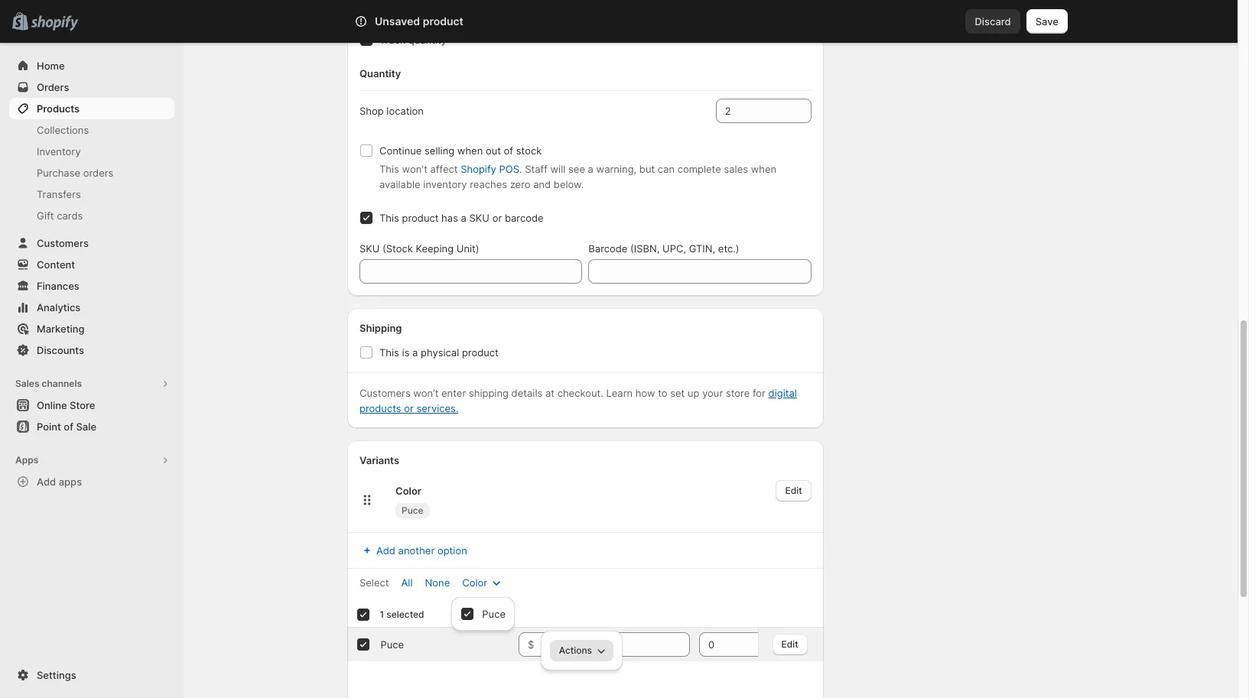 Task type: vqa. For each thing, say whether or not it's contained in the screenshot.
Reports
no



Task type: locate. For each thing, give the bounding box(es) containing it.
keeping
[[416, 243, 454, 255]]

1 this from the top
[[380, 163, 400, 175]]

orders link
[[9, 77, 175, 98]]

1 horizontal spatial a
[[461, 212, 467, 224]]

unsaved product
[[375, 15, 464, 28]]

1 vertical spatial product
[[402, 212, 439, 224]]

online store link
[[9, 395, 175, 416]]

puce up add another option button
[[402, 505, 424, 517]]

actions
[[559, 645, 592, 657]]

edit inside button
[[783, 639, 800, 650]]

0 vertical spatial color
[[396, 485, 422, 498]]

sku right has
[[470, 212, 490, 224]]

customers link
[[9, 233, 175, 254]]

sku
[[470, 212, 490, 224], [360, 243, 380, 255]]

complete
[[678, 163, 722, 175]]

0 vertical spatial customers
[[37, 237, 89, 250]]

inventory
[[360, 3, 406, 15], [37, 145, 81, 158]]

discounts
[[37, 344, 84, 357]]

0 horizontal spatial or
[[404, 403, 414, 415]]

add apps button
[[9, 472, 175, 493]]

customers up content
[[37, 237, 89, 250]]

0 horizontal spatial customers
[[37, 237, 89, 250]]

this up available
[[380, 163, 400, 175]]

point of sale
[[37, 421, 96, 433]]

$
[[528, 639, 535, 651]]

edit for edit button on the bottom right of the page
[[783, 639, 800, 650]]

add left another
[[377, 545, 396, 557]]

none button
[[416, 573, 459, 594]]

gift cards
[[37, 210, 83, 222]]

none
[[425, 577, 450, 589]]

0 vertical spatial this
[[380, 163, 400, 175]]

edit
[[786, 485, 803, 497], [783, 639, 800, 650]]

0 horizontal spatial of
[[64, 421, 73, 433]]

1 vertical spatial customers
[[360, 387, 411, 400]]

1
[[380, 609, 385, 621]]

point
[[37, 421, 61, 433]]

stock
[[516, 145, 542, 157]]

0 vertical spatial inventory
[[360, 3, 406, 15]]

this up (stock
[[380, 212, 400, 224]]

1 horizontal spatial add
[[377, 545, 396, 557]]

of
[[504, 145, 514, 157], [64, 421, 73, 433]]

SKU (Stock Keeping Unit) text field
[[360, 259, 583, 284]]

marketing
[[37, 323, 85, 335]]

2 vertical spatial a
[[413, 347, 418, 359]]

0 horizontal spatial color
[[396, 485, 422, 498]]

1 horizontal spatial when
[[751, 163, 777, 175]]

3 this from the top
[[380, 347, 400, 359]]

selling
[[425, 145, 455, 157]]

add left apps
[[37, 476, 56, 488]]

0 vertical spatial or
[[493, 212, 502, 224]]

color down variants
[[396, 485, 422, 498]]

when right sales
[[751, 163, 777, 175]]

1 horizontal spatial customers
[[360, 387, 411, 400]]

puce
[[402, 505, 424, 517], [482, 609, 506, 621], [381, 639, 405, 651]]

this left "is"
[[380, 347, 400, 359]]

1 vertical spatial this
[[380, 212, 400, 224]]

customers won't enter shipping details at checkout. learn how to set up your store for
[[360, 387, 769, 400]]

1 horizontal spatial sku
[[470, 212, 490, 224]]

1 vertical spatial edit
[[783, 639, 800, 650]]

2 horizontal spatial a
[[588, 163, 594, 175]]

out
[[486, 145, 501, 157]]

0 vertical spatial when
[[458, 145, 483, 157]]

or left 'barcode'
[[493, 212, 502, 224]]

0 horizontal spatial when
[[458, 145, 483, 157]]

digital products or services.
[[360, 387, 798, 415]]

inventory up track
[[360, 3, 406, 15]]

edit for edit dropdown button
[[786, 485, 803, 497]]

2 this from the top
[[380, 212, 400, 224]]

save button
[[1027, 9, 1069, 34]]

1 vertical spatial or
[[404, 403, 414, 415]]

inventory up purchase
[[37, 145, 81, 158]]

search button
[[397, 9, 841, 34]]

or inside digital products or services.
[[404, 403, 414, 415]]

store
[[726, 387, 750, 400]]

or
[[493, 212, 502, 224], [404, 403, 414, 415]]

1 vertical spatial add
[[377, 545, 396, 557]]

customers for customers
[[37, 237, 89, 250]]

inventory link
[[9, 141, 175, 162]]

collections link
[[9, 119, 175, 141]]

1 vertical spatial color
[[463, 577, 488, 589]]

physical
[[421, 347, 459, 359]]

shipping
[[469, 387, 509, 400]]

add inside button
[[377, 545, 396, 557]]

a inside ". staff will see a warning, but can complete sales when available inventory reaches zero and below."
[[588, 163, 594, 175]]

0 vertical spatial edit
[[786, 485, 803, 497]]

a right "is"
[[413, 347, 418, 359]]

checkout.
[[558, 387, 604, 400]]

color
[[396, 485, 422, 498], [463, 577, 488, 589]]

0 vertical spatial add
[[37, 476, 56, 488]]

upc,
[[663, 243, 687, 255]]

track quantity
[[380, 34, 447, 46]]

or down won't
[[404, 403, 414, 415]]

products
[[37, 103, 80, 115]]

0 horizontal spatial sku
[[360, 243, 380, 255]]

0 vertical spatial sku
[[470, 212, 490, 224]]

. staff will see a warning, but can complete sales when available inventory reaches zero and below.
[[380, 163, 777, 191]]

add for add another option
[[377, 545, 396, 557]]

1 vertical spatial when
[[751, 163, 777, 175]]

of right out
[[504, 145, 514, 157]]

1 vertical spatial inventory
[[37, 145, 81, 158]]

all
[[401, 577, 413, 589]]

1 vertical spatial of
[[64, 421, 73, 433]]

when
[[458, 145, 483, 157], [751, 163, 777, 175]]

products
[[360, 403, 402, 415]]

products link
[[9, 98, 175, 119]]

product up quantity on the left of page
[[423, 15, 464, 28]]

customers up products
[[360, 387, 411, 400]]

sku left (stock
[[360, 243, 380, 255]]

online
[[37, 400, 67, 412]]

home
[[37, 60, 65, 72]]

etc.)
[[719, 243, 740, 255]]

1 vertical spatial puce
[[482, 609, 506, 621]]

this for this product has a sku or barcode
[[380, 212, 400, 224]]

product left has
[[402, 212, 439, 224]]

0 horizontal spatial add
[[37, 476, 56, 488]]

0 vertical spatial a
[[588, 163, 594, 175]]

0 vertical spatial product
[[423, 15, 464, 28]]

your
[[703, 387, 724, 400]]

this is a physical product
[[380, 347, 499, 359]]

None number field
[[716, 99, 789, 123], [605, 633, 667, 658], [700, 633, 762, 658], [716, 99, 789, 123], [605, 633, 667, 658], [700, 633, 762, 658]]

continue selling when out of stock
[[380, 145, 542, 157]]

for
[[753, 387, 766, 400]]

cards
[[57, 210, 83, 222]]

details
[[512, 387, 543, 400]]

discounts link
[[9, 340, 175, 361]]

edit button
[[773, 634, 809, 656]]

product
[[423, 15, 464, 28], [402, 212, 439, 224], [462, 347, 499, 359]]

point of sale button
[[0, 416, 184, 438]]

this
[[380, 163, 400, 175], [380, 212, 400, 224], [380, 347, 400, 359]]

when up shopify
[[458, 145, 483, 157]]

Barcode (ISBN, UPC, GTIN, etc.) text field
[[589, 259, 812, 284]]

product right physical
[[462, 347, 499, 359]]

puce down color dropdown button
[[482, 609, 506, 621]]

purchase orders link
[[9, 162, 175, 184]]

add inside 'button'
[[37, 476, 56, 488]]

customers for customers won't enter shipping details at checkout. learn how to set up your store for
[[360, 387, 411, 400]]

warning,
[[597, 163, 637, 175]]

a right has
[[461, 212, 467, 224]]

customers
[[37, 237, 89, 250], [360, 387, 411, 400]]

when inside ". staff will see a warning, but can complete sales when available inventory reaches zero and below."
[[751, 163, 777, 175]]

edit inside dropdown button
[[786, 485, 803, 497]]

color right none
[[463, 577, 488, 589]]

1 horizontal spatial color
[[463, 577, 488, 589]]

0 vertical spatial puce
[[402, 505, 424, 517]]

orders
[[37, 81, 69, 93]]

continue
[[380, 145, 422, 157]]

transfers
[[37, 188, 81, 201]]

pos
[[499, 163, 520, 175]]

of left sale
[[64, 421, 73, 433]]

puce down the 1 selected
[[381, 639, 405, 651]]

add
[[37, 476, 56, 488], [377, 545, 396, 557]]

gift
[[37, 210, 54, 222]]

2 vertical spatial this
[[380, 347, 400, 359]]

1 horizontal spatial of
[[504, 145, 514, 157]]

a right see
[[588, 163, 594, 175]]



Task type: describe. For each thing, give the bounding box(es) containing it.
sales channels button
[[9, 374, 175, 395]]

apps
[[59, 476, 82, 488]]

quantity
[[409, 34, 447, 46]]

inventory
[[424, 178, 467, 191]]

finances link
[[9, 276, 175, 297]]

analytics link
[[9, 297, 175, 318]]

shipping
[[360, 322, 402, 335]]

content
[[37, 259, 75, 271]]

(stock
[[383, 243, 413, 255]]

selected
[[387, 609, 425, 621]]

option
[[438, 545, 468, 557]]

shopify pos link
[[461, 163, 520, 175]]

won't
[[414, 387, 439, 400]]

color inside color dropdown button
[[463, 577, 488, 589]]

zero
[[510, 178, 531, 191]]

search
[[423, 15, 455, 28]]

marketing link
[[9, 318, 175, 340]]

this for this won't affect shopify pos
[[380, 163, 400, 175]]

at
[[546, 387, 555, 400]]

of inside button
[[64, 421, 73, 433]]

quantity
[[360, 67, 401, 80]]

discard button
[[966, 9, 1021, 34]]

online store button
[[0, 395, 184, 416]]

affect
[[431, 163, 458, 175]]

add apps
[[37, 476, 82, 488]]

but
[[640, 163, 655, 175]]

gtin,
[[689, 243, 716, 255]]

select
[[360, 577, 389, 589]]

0 vertical spatial of
[[504, 145, 514, 157]]

digital products or services. link
[[360, 387, 798, 415]]

barcode (isbn, upc, gtin, etc.)
[[589, 243, 740, 255]]

1 horizontal spatial inventory
[[360, 3, 406, 15]]

product for this
[[402, 212, 439, 224]]

1 vertical spatial a
[[461, 212, 467, 224]]

set
[[671, 387, 685, 400]]

collections
[[37, 124, 89, 136]]

sales
[[15, 378, 39, 390]]

shopify
[[461, 163, 497, 175]]

point of sale link
[[9, 416, 175, 438]]

orders
[[83, 167, 114, 179]]

location
[[387, 105, 424, 117]]

content link
[[9, 254, 175, 276]]

options element
[[381, 639, 405, 651]]

up
[[688, 387, 700, 400]]

barcode
[[589, 243, 628, 255]]

1 horizontal spatial or
[[493, 212, 502, 224]]

save
[[1036, 15, 1059, 28]]

sku (stock keeping unit)
[[360, 243, 480, 255]]

reaches
[[470, 178, 508, 191]]

2 vertical spatial puce
[[381, 639, 405, 651]]

settings link
[[9, 665, 175, 687]]

(isbn,
[[631, 243, 660, 255]]

discard
[[976, 15, 1012, 28]]

and
[[534, 178, 551, 191]]

gift cards link
[[9, 205, 175, 227]]

services.
[[417, 403, 459, 415]]

barcode
[[505, 212, 544, 224]]

analytics
[[37, 302, 81, 314]]

to
[[658, 387, 668, 400]]

track
[[380, 34, 406, 46]]

unit)
[[457, 243, 480, 255]]

this for this is a physical product
[[380, 347, 400, 359]]

0 horizontal spatial inventory
[[37, 145, 81, 158]]

shop
[[360, 105, 384, 117]]

finances
[[37, 280, 79, 292]]

color button
[[453, 573, 514, 594]]

can
[[658, 163, 675, 175]]

channels
[[42, 378, 82, 390]]

purchase
[[37, 167, 80, 179]]

another
[[398, 545, 435, 557]]

learn
[[607, 387, 633, 400]]

shopify image
[[31, 16, 78, 31]]

this product has a sku or barcode
[[380, 212, 544, 224]]

2 vertical spatial product
[[462, 347, 499, 359]]

$ text field
[[541, 633, 596, 658]]

is
[[402, 347, 410, 359]]

sale
[[76, 421, 96, 433]]

won't
[[402, 163, 428, 175]]

add for add apps
[[37, 476, 56, 488]]

sales channels
[[15, 378, 82, 390]]

available
[[380, 178, 421, 191]]

unsaved
[[375, 15, 420, 28]]

add another option
[[377, 545, 468, 557]]

1 vertical spatial sku
[[360, 243, 380, 255]]

product for unsaved
[[423, 15, 464, 28]]

home link
[[9, 55, 175, 77]]

purchase orders
[[37, 167, 114, 179]]

online store
[[37, 400, 95, 412]]

variants
[[360, 455, 400, 467]]

0 horizontal spatial a
[[413, 347, 418, 359]]

settings
[[37, 670, 76, 682]]



